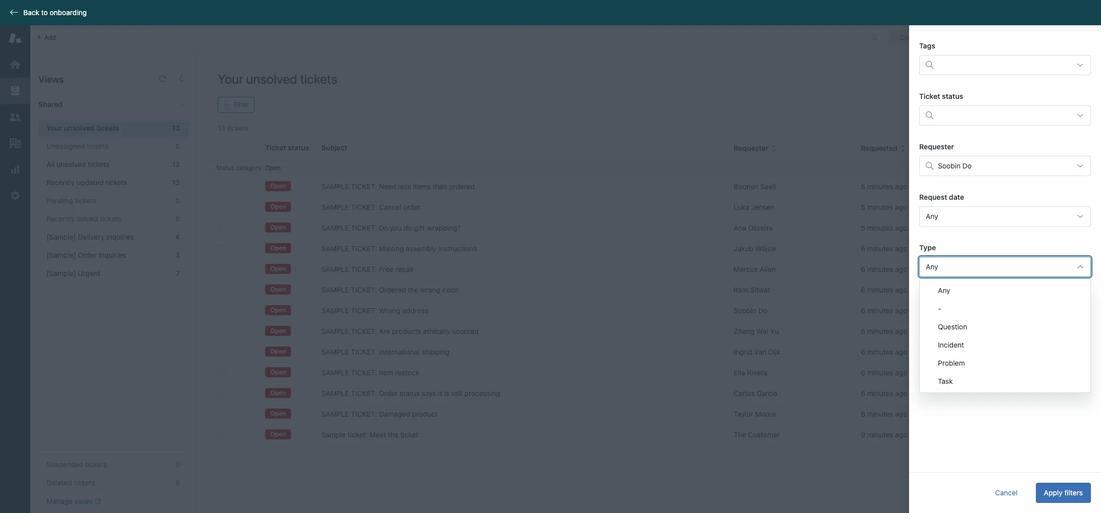 Task type: vqa. For each thing, say whether or not it's contained in the screenshot.


Task type: locate. For each thing, give the bounding box(es) containing it.
1 horizontal spatial your
[[218, 71, 243, 86]]

any up -
[[938, 286, 951, 295]]

6 ticket from the top
[[920, 286, 940, 295]]

moore
[[755, 410, 776, 419]]

13
[[172, 124, 180, 132], [172, 160, 180, 169], [172, 178, 180, 187]]

ticket: left are
[[351, 327, 377, 336]]

the right meet
[[388, 431, 399, 440]]

ticket
[[400, 431, 419, 440]]

1 vertical spatial type
[[919, 244, 936, 252]]

8 ticket from the top
[[920, 327, 940, 336]]

12 row from the top
[[210, 404, 1094, 425]]

still
[[451, 390, 463, 398]]

3 6 from the top
[[861, 286, 866, 295]]

6 row from the top
[[210, 280, 1094, 301]]

[sample] for [sample] delivery inquiries
[[46, 233, 76, 241]]

0 horizontal spatial order
[[78, 251, 97, 260]]

ticket: for damaged
[[351, 410, 377, 419]]

any for request date
[[926, 212, 938, 221]]

minutes for ingrid van dijk
[[868, 348, 893, 357]]

0 vertical spatial the
[[408, 286, 418, 295]]

[sample] delivery inquiries
[[46, 233, 134, 241]]

soobin do inside requester element
[[938, 162, 972, 170]]

do up date
[[963, 162, 972, 170]]

sample ticket: need less items than ordered
[[321, 182, 475, 191]]

5 0 from the top
[[175, 479, 180, 488]]

minutes for taylor moore
[[868, 410, 893, 419]]

1 horizontal spatial requester
[[919, 142, 954, 151]]

1 horizontal spatial status
[[942, 92, 964, 101]]

6 6 from the top
[[861, 348, 866, 357]]

customer
[[748, 431, 780, 440]]

open for sample ticket: wrong address
[[270, 307, 286, 314]]

priority
[[919, 294, 944, 303]]

1 0 from the top
[[175, 142, 180, 151]]

shared heading
[[30, 89, 197, 120]]

11 sample from the top
[[321, 390, 349, 398]]

5 minutes ago for urgent
[[861, 203, 907, 212]]

0 vertical spatial inquiries
[[106, 233, 134, 241]]

3 0 from the top
[[175, 215, 180, 223]]

carlos
[[734, 390, 755, 398]]

sample ticket: wrong address link
[[321, 306, 428, 316]]

sample for sample ticket: missing assembly instructions
[[321, 245, 349, 253]]

ethically
[[423, 327, 450, 336]]

dijk
[[769, 348, 781, 357]]

ticket: down sample ticket: cancel order link
[[351, 224, 377, 232]]

4 6 minutes ago from the top
[[861, 307, 908, 315]]

soobin do down the 'type' button
[[938, 162, 972, 170]]

ticket: inside 'sample ticket: need less items than ordered' link
[[351, 182, 377, 191]]

request date
[[919, 193, 964, 202]]

any for type
[[926, 263, 938, 271]]

ticket: for do
[[351, 224, 377, 232]]

address
[[402, 307, 428, 315]]

any option
[[920, 282, 1091, 300]]

ticket: up 'sample ticket: free repair'
[[351, 245, 377, 253]]

1 vertical spatial status
[[400, 390, 420, 398]]

open for sample ticket: do you do gift wrapping?
[[270, 224, 286, 232]]

3 6 minutes ago from the top
[[861, 286, 908, 295]]

1 5 from the top
[[861, 182, 866, 191]]

3 row from the top
[[210, 218, 1094, 239]]

0 vertical spatial recently
[[46, 178, 75, 187]]

2 horizontal spatial do
[[963, 162, 972, 170]]

ticket: inside sample ticket: order status says it is still processing link
[[351, 390, 377, 398]]

ticket: for ordered
[[351, 286, 377, 295]]

ticket for zhang wei xu
[[920, 327, 940, 336]]

open for sample ticket: cancel order
[[270, 203, 286, 211]]

5 6 from the top
[[861, 327, 866, 336]]

0 vertical spatial status
[[942, 92, 964, 101]]

0 vertical spatial type
[[920, 144, 936, 153]]

6 minutes ago for ella rivera
[[861, 369, 908, 377]]

ella rivera
[[734, 369, 767, 377]]

1 ticket: from the top
[[351, 182, 377, 191]]

9 6 from the top
[[861, 410, 866, 419]]

urgent up "normal"
[[1002, 203, 1025, 212]]

minutes for jakub wójcik
[[868, 245, 893, 253]]

6 ticket: from the top
[[351, 286, 377, 295]]

requester inside requester button
[[734, 144, 769, 153]]

Any field
[[919, 207, 1091, 227], [919, 257, 1091, 277]]

6 sample from the top
[[321, 286, 349, 295]]

8 row from the top
[[210, 322, 1094, 342]]

recently up pending
[[46, 178, 75, 187]]

2 recently from the top
[[46, 215, 75, 223]]

4 row from the top
[[210, 239, 1094, 259]]

8 sample from the top
[[321, 327, 349, 336]]

ago for luka jensen
[[895, 203, 907, 212]]

5 sample from the top
[[321, 265, 349, 274]]

8 6 from the top
[[861, 390, 866, 398]]

ticket: up the "sample ticket: meet the ticket"
[[351, 410, 377, 419]]

9 ticket from the top
[[920, 348, 940, 357]]

0 for suspended tickets
[[175, 461, 180, 469]]

ticket: down the sample ticket: item restock link
[[351, 390, 377, 398]]

damaged
[[379, 410, 410, 419]]

7 ticket: from the top
[[351, 307, 377, 315]]

4 sample from the top
[[321, 245, 349, 253]]

0 vertical spatial 13
[[172, 124, 180, 132]]

0 vertical spatial your
[[218, 71, 243, 86]]

6 for ingrid van dijk
[[861, 348, 866, 357]]

12 ticket: from the top
[[351, 410, 377, 419]]

5 row from the top
[[210, 259, 1094, 280]]

ago for soobin do
[[895, 307, 908, 315]]

missing
[[379, 245, 404, 253]]

open
[[265, 164, 281, 172], [270, 183, 286, 190], [270, 203, 286, 211], [270, 224, 286, 232], [270, 245, 286, 252], [270, 265, 286, 273], [270, 286, 286, 294], [270, 307, 286, 314], [270, 328, 286, 335], [270, 348, 286, 356], [270, 369, 286, 377], [270, 390, 286, 397], [270, 410, 286, 418], [270, 431, 286, 439]]

1 horizontal spatial your unsolved tickets
[[218, 71, 337, 86]]

are
[[379, 327, 390, 336]]

your up filter button
[[218, 71, 243, 86]]

shared button
[[30, 89, 170, 120]]

4 0 from the top
[[175, 461, 180, 469]]

inquiries
[[106, 233, 134, 241], [99, 251, 126, 260]]

0 horizontal spatial soobin
[[734, 307, 757, 315]]

2 5 from the top
[[861, 203, 866, 212]]

minutes for ram sitwat
[[868, 286, 893, 295]]

8 6 minutes ago from the top
[[861, 390, 908, 398]]

0 vertical spatial 5 minutes ago
[[861, 182, 907, 191]]

apply
[[1044, 489, 1063, 498]]

10 row from the top
[[210, 363, 1094, 384]]

the for ticket
[[388, 431, 399, 440]]

8 ticket: from the top
[[351, 327, 377, 336]]

1 ticket from the top
[[919, 92, 940, 101]]

the left wrong
[[408, 286, 418, 295]]

1 [sample] from the top
[[46, 233, 76, 241]]

sample
[[321, 431, 346, 440]]

1 5 minutes ago from the top
[[861, 182, 907, 191]]

2 vertical spatial 5
[[861, 224, 866, 232]]

2 vertical spatial [sample]
[[46, 269, 76, 278]]

7 ticket from the top
[[920, 307, 940, 315]]

4
[[175, 233, 180, 241]]

1 vertical spatial soobin
[[734, 307, 757, 315]]

urgent down task option on the bottom of page
[[1002, 410, 1025, 419]]

urgent for taylor moore
[[1002, 410, 1025, 419]]

[sample] down [sample] order inquiries
[[46, 269, 76, 278]]

1 horizontal spatial soobin do
[[938, 162, 972, 170]]

0 vertical spatial any
[[926, 212, 938, 221]]

2 vertical spatial 13
[[172, 178, 180, 187]]

5 ticket: from the top
[[351, 265, 377, 274]]

1 vertical spatial your
[[46, 124, 62, 132]]

2 6 from the top
[[861, 265, 866, 274]]

3
[[175, 251, 180, 260]]

order down [sample] delivery inquiries at the top
[[78, 251, 97, 260]]

row containing sample ticket: damaged product
[[210, 404, 1094, 425]]

sample for sample ticket: item restock
[[321, 369, 349, 377]]

do
[[963, 162, 972, 170], [379, 224, 388, 232], [758, 307, 768, 315]]

your up unassigned at the top left of the page
[[46, 124, 62, 132]]

ticket: left free
[[351, 265, 377, 274]]

sample for sample ticket: international shipping
[[321, 348, 349, 357]]

ticket for ella rivera
[[920, 369, 940, 377]]

none field inside filter dialog
[[919, 308, 1091, 328]]

inquiries down delivery
[[99, 251, 126, 260]]

ticket: up sample ticket: cancel order
[[351, 182, 377, 191]]

4 ticket from the top
[[920, 245, 940, 253]]

0 vertical spatial your unsolved tickets
[[218, 71, 337, 86]]

row
[[210, 177, 1094, 197], [210, 197, 1094, 218], [210, 218, 1094, 239], [210, 239, 1094, 259], [210, 259, 1094, 280], [210, 280, 1094, 301], [210, 301, 1094, 322], [210, 322, 1094, 342], [210, 342, 1094, 363], [210, 363, 1094, 384], [210, 384, 1094, 404], [210, 404, 1094, 425], [210, 425, 1094, 446]]

manage views link
[[46, 498, 100, 507]]

incident
[[938, 341, 964, 350]]

2 0 from the top
[[175, 197, 180, 205]]

incident option
[[920, 336, 1091, 355]]

organizations image
[[9, 137, 22, 150]]

1 type from the top
[[920, 144, 936, 153]]

unsolved up the unassigned tickets
[[64, 124, 95, 132]]

open for sample ticket: item restock
[[270, 369, 286, 377]]

ticket inside filter dialog
[[919, 92, 940, 101]]

4 6 from the top
[[861, 307, 866, 315]]

0 vertical spatial soobin
[[938, 162, 961, 170]]

3 5 minutes ago from the top
[[861, 224, 907, 232]]

sample for sample ticket: order status says it is still processing
[[321, 390, 349, 398]]

allen
[[760, 265, 776, 274]]

5 ticket from the top
[[920, 265, 940, 274]]

status
[[942, 92, 964, 101], [400, 390, 420, 398]]

1 horizontal spatial the
[[408, 286, 418, 295]]

2 ticket from the top
[[920, 203, 940, 212]]

6 minutes ago for carlos garcia
[[861, 390, 908, 398]]

1 vertical spatial inquiries
[[99, 251, 126, 260]]

2 5 minutes ago from the top
[[861, 203, 907, 212]]

1 vertical spatial order
[[379, 390, 398, 398]]

unsolved up filter
[[246, 71, 297, 86]]

ticket: left wrong
[[351, 307, 377, 315]]

10 ticket: from the top
[[351, 369, 377, 377]]

1 vertical spatial 5 minutes ago
[[861, 203, 907, 212]]

the
[[734, 431, 746, 440]]

ticket: inside the sample ticket: free repair link
[[351, 265, 377, 274]]

[sample]
[[46, 233, 76, 241], [46, 251, 76, 260], [46, 269, 76, 278]]

0 vertical spatial [sample]
[[46, 233, 76, 241]]

11 row from the top
[[210, 384, 1094, 404]]

3 [sample] from the top
[[46, 269, 76, 278]]

9 row from the top
[[210, 342, 1094, 363]]

(opens in a new tab) image
[[93, 499, 100, 505]]

conversations
[[900, 34, 941, 41]]

ticket
[[919, 92, 940, 101], [920, 203, 940, 212], [920, 224, 940, 232], [920, 245, 940, 253], [920, 265, 940, 274], [920, 286, 940, 295], [920, 307, 940, 315], [920, 327, 940, 336], [920, 348, 940, 357], [920, 369, 940, 377], [920, 390, 940, 398], [920, 410, 940, 419]]

[sample] down recently solved tickets
[[46, 233, 76, 241]]

10 sample from the top
[[321, 369, 349, 377]]

ago
[[895, 182, 907, 191], [895, 203, 907, 212], [895, 224, 907, 232], [895, 245, 908, 253], [895, 265, 908, 274], [895, 286, 908, 295], [895, 307, 908, 315], [895, 327, 908, 336], [895, 348, 908, 357], [895, 369, 908, 377], [895, 390, 908, 398], [895, 410, 908, 419], [895, 431, 908, 440]]

0 horizontal spatial the
[[388, 431, 399, 440]]

2 row from the top
[[210, 197, 1094, 218]]

urgent for luka jensen
[[1002, 203, 1025, 212]]

taylor moore
[[734, 410, 776, 419]]

sample ticket: ordered the wrong color
[[321, 286, 459, 295]]

ticket: inside the sample ticket: item restock link
[[351, 369, 377, 377]]

do up the wei
[[758, 307, 768, 315]]

jakub
[[734, 245, 754, 253]]

marcus
[[734, 265, 758, 274]]

free
[[379, 265, 393, 274]]

1 row from the top
[[210, 177, 1094, 197]]

1 vertical spatial cancel
[[995, 489, 1018, 498]]

urgent down problem option
[[1002, 390, 1025, 398]]

unassigned
[[46, 142, 85, 151]]

cancel inside button
[[995, 489, 1018, 498]]

ticket: inside sample ticket: ordered the wrong color link
[[351, 286, 377, 295]]

1 vertical spatial unsolved
[[64, 124, 95, 132]]

open for sample ticket: order status says it is still processing
[[270, 390, 286, 397]]

2 vertical spatial do
[[758, 307, 768, 315]]

minutes for the customer
[[868, 431, 893, 440]]

0 vertical spatial do
[[963, 162, 972, 170]]

1 recently from the top
[[46, 178, 75, 187]]

ticket: inside sample ticket: wrong address link
[[351, 307, 377, 315]]

1 vertical spatial [sample]
[[46, 251, 76, 260]]

9 6 minutes ago from the top
[[861, 410, 908, 419]]

1 any field from the top
[[919, 207, 1091, 227]]

to
[[41, 8, 48, 17]]

-
[[938, 305, 941, 313]]

0 for unassigned tickets
[[175, 142, 180, 151]]

1 vertical spatial do
[[379, 224, 388, 232]]

minutes for zhang wei xu
[[868, 327, 893, 336]]

your
[[218, 71, 243, 86], [46, 124, 62, 132]]

sample for sample ticket: need less items than ordered
[[321, 182, 349, 191]]

ticket for jakub wójcik
[[920, 245, 940, 253]]

2 ticket: from the top
[[351, 203, 377, 212]]

5 minutes ago for normal
[[861, 224, 907, 232]]

1 vertical spatial 13
[[172, 160, 180, 169]]

13 for your unsolved tickets
[[172, 124, 180, 132]]

1 horizontal spatial soobin
[[938, 162, 961, 170]]

6 for carlos garcia
[[861, 390, 866, 398]]

ticket for marcus allen
[[920, 265, 940, 274]]

jensen
[[751, 203, 775, 212]]

7 sample from the top
[[321, 307, 349, 315]]

ticket: for free
[[351, 265, 377, 274]]

5
[[861, 182, 866, 191], [861, 203, 866, 212], [861, 224, 866, 232]]

[sample] for [sample] urgent
[[46, 269, 76, 278]]

3 sample from the top
[[321, 224, 349, 232]]

ticket: inside sample ticket: missing assembly instructions link
[[351, 245, 377, 253]]

requester element
[[919, 156, 1091, 176]]

open for sample ticket: international shipping
[[270, 348, 286, 356]]

minutes for soobin do
[[868, 307, 893, 315]]

your unsolved tickets up filter
[[218, 71, 337, 86]]

type inside filter dialog
[[919, 244, 936, 252]]

customers image
[[9, 111, 22, 124]]

ticket for ram sitwat
[[920, 286, 940, 295]]

ago for ingrid van dijk
[[895, 348, 908, 357]]

1 vertical spatial any
[[926, 263, 938, 271]]

views
[[74, 498, 93, 506]]

2 any field from the top
[[919, 257, 1091, 277]]

0 horizontal spatial your
[[46, 124, 62, 132]]

6 6 minutes ago from the top
[[861, 348, 908, 357]]

ticket: down the sample ticket: free repair link
[[351, 286, 377, 295]]

[sample] up [sample] urgent
[[46, 251, 76, 260]]

2 type from the top
[[919, 244, 936, 252]]

None field
[[919, 308, 1091, 328]]

3 5 from the top
[[861, 224, 866, 232]]

row containing sample ticket: need less items than ordered
[[210, 177, 1094, 197]]

order down the item
[[379, 390, 398, 398]]

minutes
[[867, 182, 893, 191], [867, 203, 893, 212], [867, 224, 893, 232], [868, 245, 893, 253], [868, 265, 893, 274], [868, 286, 893, 295], [868, 307, 893, 315], [868, 327, 893, 336], [868, 348, 893, 357], [868, 369, 893, 377], [868, 390, 893, 398], [868, 410, 893, 419], [868, 431, 893, 440]]

soobin do
[[938, 162, 972, 170], [734, 307, 768, 315]]

sample ticket: missing assembly instructions
[[321, 245, 477, 253]]

13 row from the top
[[210, 425, 1094, 446]]

type button
[[920, 144, 944, 153]]

ticket:
[[351, 182, 377, 191], [351, 203, 377, 212], [351, 224, 377, 232], [351, 245, 377, 253], [351, 265, 377, 274], [351, 286, 377, 295], [351, 307, 377, 315], [351, 327, 377, 336], [351, 348, 377, 357], [351, 369, 377, 377], [351, 390, 377, 398], [351, 410, 377, 419]]

open for sample ticket: free repair
[[270, 265, 286, 273]]

2 vertical spatial any
[[938, 286, 951, 295]]

ticket status element
[[919, 106, 1091, 126]]

soobin down the 'type' button
[[938, 162, 961, 170]]

1 6 from the top
[[861, 245, 866, 253]]

5 for jensen
[[861, 203, 866, 212]]

ago for carlos garcia
[[895, 390, 908, 398]]

ticket: inside sample ticket: international shipping link
[[351, 348, 377, 357]]

4 ticket: from the top
[[351, 245, 377, 253]]

recently down pending
[[46, 215, 75, 223]]

1 vertical spatial the
[[388, 431, 399, 440]]

0 vertical spatial soobin do
[[938, 162, 972, 170]]

1 horizontal spatial order
[[379, 390, 398, 398]]

soobin do down ram sitwat
[[734, 307, 768, 315]]

0 horizontal spatial do
[[379, 224, 388, 232]]

ticket: for item
[[351, 369, 377, 377]]

open for sample ticket: are products ethically sourced
[[270, 328, 286, 335]]

ticket: for wrong
[[351, 307, 377, 315]]

3 ticket from the top
[[920, 224, 940, 232]]

back
[[23, 8, 39, 17]]

ticket: inside sample ticket: are products ethically sourced link
[[351, 327, 377, 336]]

you
[[390, 224, 402, 232]]

1 vertical spatial any field
[[919, 257, 1091, 277]]

assembly
[[406, 245, 437, 253]]

11 ticket from the top
[[920, 390, 940, 398]]

5 6 minutes ago from the top
[[861, 327, 908, 336]]

7 row from the top
[[210, 301, 1094, 322]]

category:
[[236, 164, 263, 172]]

0 vertical spatial cancel
[[379, 203, 401, 212]]

type inside button
[[920, 144, 936, 153]]

sample for sample ticket: cancel order
[[321, 203, 349, 212]]

0 vertical spatial any field
[[919, 207, 1091, 227]]

any up priority
[[926, 263, 938, 271]]

minutes for marcus allen
[[868, 265, 893, 274]]

6 minutes ago for jakub wójcik
[[861, 245, 908, 253]]

views
[[38, 74, 64, 85]]

ago for the customer
[[895, 431, 908, 440]]

ticket: up sample ticket: do you do gift wrapping?
[[351, 203, 377, 212]]

products
[[392, 327, 421, 336]]

0 horizontal spatial requester
[[734, 144, 769, 153]]

product
[[412, 410, 438, 419]]

do left you
[[379, 224, 388, 232]]

ticket: left the item
[[351, 369, 377, 377]]

0 horizontal spatial status
[[400, 390, 420, 398]]

1 6 minutes ago from the top
[[861, 245, 908, 253]]

item
[[379, 369, 393, 377]]

0 for pending tickets
[[175, 197, 180, 205]]

1 vertical spatial soobin do
[[734, 307, 768, 315]]

0 vertical spatial 5
[[861, 182, 866, 191]]

repair
[[395, 265, 414, 274]]

urgent for carlos garcia
[[1002, 390, 1025, 398]]

12 ticket from the top
[[920, 410, 940, 419]]

9 sample from the top
[[321, 348, 349, 357]]

ticket: inside sample ticket: cancel order link
[[351, 203, 377, 212]]

tickets
[[300, 71, 337, 86], [96, 124, 119, 132], [87, 142, 108, 151], [88, 160, 109, 169], [106, 178, 127, 187], [75, 197, 97, 205], [100, 215, 122, 223], [85, 461, 107, 469], [74, 479, 95, 488]]

inquiries right delivery
[[106, 233, 134, 241]]

1 horizontal spatial cancel
[[995, 489, 1018, 498]]

9 ticket: from the top
[[351, 348, 377, 357]]

2 [sample] from the top
[[46, 251, 76, 260]]

ticket: up sample ticket: item restock
[[351, 348, 377, 357]]

3 ticket: from the top
[[351, 224, 377, 232]]

row containing sample ticket: order status says it is still processing
[[210, 384, 1094, 404]]

1 sample from the top
[[321, 182, 349, 191]]

inquiries for [sample] delivery inquiries
[[106, 233, 134, 241]]

unsolved down unassigned at the top left of the page
[[57, 160, 86, 169]]

2 vertical spatial 5 minutes ago
[[861, 224, 907, 232]]

ago for zhang wei xu
[[895, 327, 908, 336]]

suspended tickets
[[46, 461, 107, 469]]

cancel left the apply
[[995, 489, 1018, 498]]

11 ticket: from the top
[[351, 390, 377, 398]]

1 vertical spatial recently
[[46, 215, 75, 223]]

minutes for ana oliveira
[[867, 224, 893, 232]]

6
[[861, 245, 866, 253], [861, 265, 866, 274], [861, 286, 866, 295], [861, 307, 866, 315], [861, 327, 866, 336], [861, 348, 866, 357], [861, 369, 866, 377], [861, 390, 866, 398], [861, 410, 866, 419]]

ticket: inside sample ticket: do you do gift wrapping? link
[[351, 224, 377, 232]]

sample ticket: free repair
[[321, 265, 414, 274]]

any down the request
[[926, 212, 938, 221]]

2 sample from the top
[[321, 203, 349, 212]]

1 vertical spatial 5
[[861, 203, 866, 212]]

minutes for ella rivera
[[868, 369, 893, 377]]

2 6 minutes ago from the top
[[861, 265, 908, 274]]

soobin up the zhang
[[734, 307, 757, 315]]

reporting image
[[9, 163, 22, 176]]

your unsolved tickets up the unassigned tickets
[[46, 124, 119, 132]]

inquiries for [sample] order inquiries
[[99, 251, 126, 260]]

7 6 minutes ago from the top
[[861, 369, 908, 377]]

ticket: inside sample ticket: damaged product link
[[351, 410, 377, 419]]

normal
[[1002, 224, 1026, 232]]

status inside row
[[400, 390, 420, 398]]

12 sample from the top
[[321, 410, 349, 419]]

van
[[754, 348, 767, 357]]

0 horizontal spatial your unsolved tickets
[[46, 124, 119, 132]]

row containing sample ticket: cancel order
[[210, 197, 1094, 218]]

your unsolved tickets
[[218, 71, 337, 86], [46, 124, 119, 132]]

7 6 from the top
[[861, 369, 866, 377]]

sample ticket: need less items than ordered link
[[321, 182, 475, 192]]

cancel up sample ticket: do you do gift wrapping?
[[379, 203, 401, 212]]

10 ticket from the top
[[920, 369, 940, 377]]



Task type: describe. For each thing, give the bounding box(es) containing it.
sample ticket: cancel order link
[[321, 203, 421, 213]]

0 vertical spatial unsolved
[[246, 71, 297, 86]]

sample ticket: international shipping link
[[321, 348, 449, 358]]

requester button
[[734, 144, 777, 153]]

requested button
[[861, 144, 906, 153]]

6 for soobin do
[[861, 307, 866, 315]]

pending tickets
[[46, 197, 97, 205]]

luka
[[734, 203, 749, 212]]

says
[[422, 390, 436, 398]]

9
[[861, 431, 866, 440]]

6 minutes ago for zhang wei xu
[[861, 327, 908, 336]]

ticket for carlos garcia
[[920, 390, 940, 398]]

gift
[[414, 224, 425, 232]]

open for sample ticket: need less items than ordered
[[270, 183, 286, 190]]

filter button
[[218, 97, 254, 113]]

6 minutes ago for soobin do
[[861, 307, 908, 315]]

shipping
[[422, 348, 449, 357]]

sample ticket: are products ethically sourced link
[[321, 327, 479, 337]]

apply filters button
[[1036, 483, 1091, 504]]

marcus allen
[[734, 265, 776, 274]]

0 horizontal spatial soobin do
[[734, 307, 768, 315]]

sample for sample ticket: damaged product
[[321, 410, 349, 419]]

sourced
[[452, 327, 479, 336]]

pending
[[46, 197, 73, 205]]

open for sample ticket: meet the ticket
[[270, 431, 286, 439]]

ticket status
[[919, 92, 964, 101]]

sample ticket: international shipping
[[321, 348, 449, 357]]

wei
[[757, 327, 769, 336]]

status inside filter dialog
[[942, 92, 964, 101]]

zendesk support image
[[9, 32, 22, 45]]

0 for recently solved tickets
[[175, 215, 180, 223]]

need
[[379, 182, 396, 191]]

conversations button
[[889, 30, 964, 46]]

sample ticket: order status says it is still processing
[[321, 390, 500, 398]]

manage views
[[46, 498, 93, 506]]

question
[[938, 323, 967, 331]]

5 for oliveira
[[861, 224, 866, 232]]

ago for ella rivera
[[895, 369, 908, 377]]

0 horizontal spatial cancel
[[379, 203, 401, 212]]

row containing sample ticket: meet the ticket
[[210, 425, 1094, 446]]

ram
[[734, 286, 748, 295]]

ago for jakub wójcik
[[895, 245, 908, 253]]

order
[[403, 203, 421, 212]]

sitwat
[[750, 286, 770, 295]]

sample ticket: free repair link
[[321, 265, 414, 275]]

open for sample ticket: damaged product
[[270, 410, 286, 418]]

sample ticket: damaged product link
[[321, 410, 438, 420]]

onboarding
[[50, 8, 87, 17]]

6 minutes ago for taylor moore
[[861, 410, 908, 419]]

wrong
[[379, 307, 401, 315]]

recently for recently solved tickets
[[46, 215, 75, 223]]

taylor
[[734, 410, 753, 419]]

ticket: for missing
[[351, 245, 377, 253]]

wrapping?
[[427, 224, 461, 232]]

1 vertical spatial your unsolved tickets
[[46, 124, 119, 132]]

ana
[[734, 224, 746, 232]]

sample ticket: damaged product
[[321, 410, 438, 419]]

ago for boonsri saeli
[[895, 182, 907, 191]]

6 for jakub wójcik
[[861, 245, 866, 253]]

open for sample ticket: ordered the wrong color
[[270, 286, 286, 294]]

minutes for carlos garcia
[[868, 390, 893, 398]]

status
[[216, 164, 235, 172]]

carlos garcia
[[734, 390, 778, 398]]

is
[[444, 390, 450, 398]]

main element
[[0, 25, 30, 514]]

any field for request date
[[919, 207, 1091, 227]]

oliveira
[[748, 224, 773, 232]]

shared
[[38, 100, 63, 109]]

sample ticket: item restock link
[[321, 368, 420, 378]]

13 for recently updated tickets
[[172, 178, 180, 187]]

ticket for ingrid van dijk
[[920, 348, 940, 357]]

6 for marcus allen
[[861, 265, 866, 274]]

row containing sample ticket: are products ethically sourced
[[210, 322, 1094, 342]]

ordered
[[449, 182, 475, 191]]

views image
[[9, 84, 22, 98]]

zhang
[[734, 327, 755, 336]]

6 for taylor moore
[[861, 410, 866, 419]]

task option
[[920, 373, 1091, 391]]

restock
[[395, 369, 420, 377]]

less
[[398, 182, 411, 191]]

soobin inside requester element
[[938, 162, 961, 170]]

ago for ram sitwat
[[895, 286, 908, 295]]

back to onboarding
[[23, 8, 87, 17]]

updated
[[77, 178, 104, 187]]

all unsolved tickets
[[46, 160, 109, 169]]

items
[[413, 182, 431, 191]]

ticket: for cancel
[[351, 203, 377, 212]]

than
[[433, 182, 447, 191]]

6 for ella rivera
[[861, 369, 866, 377]]

refresh views pane image
[[159, 75, 167, 83]]

date
[[949, 193, 964, 202]]

get started image
[[9, 58, 22, 71]]

status category: open
[[216, 164, 281, 172]]

jakub wójcik
[[734, 245, 777, 253]]

deleted
[[46, 479, 72, 488]]

wrong
[[420, 286, 441, 295]]

- option
[[920, 300, 1091, 318]]

do inside sample ticket: do you do gift wrapping? link
[[379, 224, 388, 232]]

ingrid van dijk
[[734, 348, 781, 357]]

admin image
[[9, 189, 22, 203]]

ticket for luka jensen
[[920, 203, 940, 212]]

row containing sample ticket: international shipping
[[210, 342, 1094, 363]]

task
[[938, 377, 953, 386]]

sample ticket: missing assembly instructions link
[[321, 244, 477, 254]]

6 minutes ago for ingrid van dijk
[[861, 348, 908, 357]]

rivera
[[747, 369, 767, 377]]

do inside requester element
[[963, 162, 972, 170]]

0 for deleted tickets
[[175, 479, 180, 488]]

urgent down [sample] order inquiries
[[78, 269, 100, 278]]

minutes for luka jensen
[[867, 203, 893, 212]]

problem option
[[920, 355, 1091, 373]]

question option
[[920, 318, 1091, 336]]

row containing sample ticket: free repair
[[210, 259, 1094, 280]]

minutes for boonsri saeli
[[867, 182, 893, 191]]

ago for marcus allen
[[895, 265, 908, 274]]

ticket: for order
[[351, 390, 377, 398]]

ago for taylor moore
[[895, 410, 908, 419]]

sample for sample ticket: free repair
[[321, 265, 349, 274]]

1 horizontal spatial do
[[758, 307, 768, 315]]

[sample] for [sample] order inquiries
[[46, 251, 76, 260]]

5 for saeli
[[861, 182, 866, 191]]

processing
[[465, 390, 500, 398]]

recently for recently updated tickets
[[46, 178, 75, 187]]

ella
[[734, 369, 745, 377]]

filters
[[1065, 489, 1083, 498]]

13 for all unsolved tickets
[[172, 160, 180, 169]]

open for sample ticket: missing assembly instructions
[[270, 245, 286, 252]]

luka jensen
[[734, 203, 775, 212]]

recently updated tickets
[[46, 178, 127, 187]]

meet
[[370, 431, 386, 440]]

ticket for ana oliveira
[[920, 224, 940, 232]]

delivery
[[78, 233, 104, 241]]

requested
[[861, 144, 898, 153]]

filter
[[234, 101, 248, 109]]

the customer
[[734, 431, 780, 440]]

ago for ana oliveira
[[895, 224, 907, 232]]

row containing sample ticket: do you do gift wrapping?
[[210, 218, 1094, 239]]

sample ticket: cancel order
[[321, 203, 421, 212]]

any inside any option
[[938, 286, 951, 295]]

zhang wei xu
[[734, 327, 779, 336]]

2 vertical spatial unsolved
[[57, 160, 86, 169]]

unassigned tickets
[[46, 142, 108, 151]]

sample for sample ticket: are products ethically sourced
[[321, 327, 349, 336]]

sample for sample ticket: do you do gift wrapping?
[[321, 224, 349, 232]]

international
[[379, 348, 420, 357]]

[sample] order inquiries
[[46, 251, 126, 260]]

collapse views pane image
[[177, 75, 185, 83]]

type list box
[[919, 279, 1091, 394]]

any field for type
[[919, 257, 1091, 277]]

6 minutes ago for ram sitwat
[[861, 286, 908, 295]]

filter dialog
[[909, 0, 1101, 514]]

0 vertical spatial order
[[78, 251, 97, 260]]

boonsri
[[734, 182, 759, 191]]

row containing sample ticket: wrong address
[[210, 301, 1094, 322]]

sample ticket: order status says it is still processing link
[[321, 389, 500, 399]]

requester inside filter dialog
[[919, 142, 954, 151]]

back to onboarding link
[[0, 8, 92, 17]]

xu
[[771, 327, 779, 336]]

instructions
[[439, 245, 477, 253]]

sample for sample ticket: ordered the wrong color
[[321, 286, 349, 295]]

6 for ram sitwat
[[861, 286, 866, 295]]

row containing sample ticket: item restock
[[210, 363, 1094, 384]]

7
[[176, 269, 180, 278]]

6 for zhang wei xu
[[861, 327, 866, 336]]

row containing sample ticket: missing assembly instructions
[[210, 239, 1094, 259]]

suspended
[[46, 461, 83, 469]]

row containing sample ticket: ordered the wrong color
[[210, 280, 1094, 301]]

tags element
[[919, 55, 1091, 75]]

6 minutes ago for marcus allen
[[861, 265, 908, 274]]



